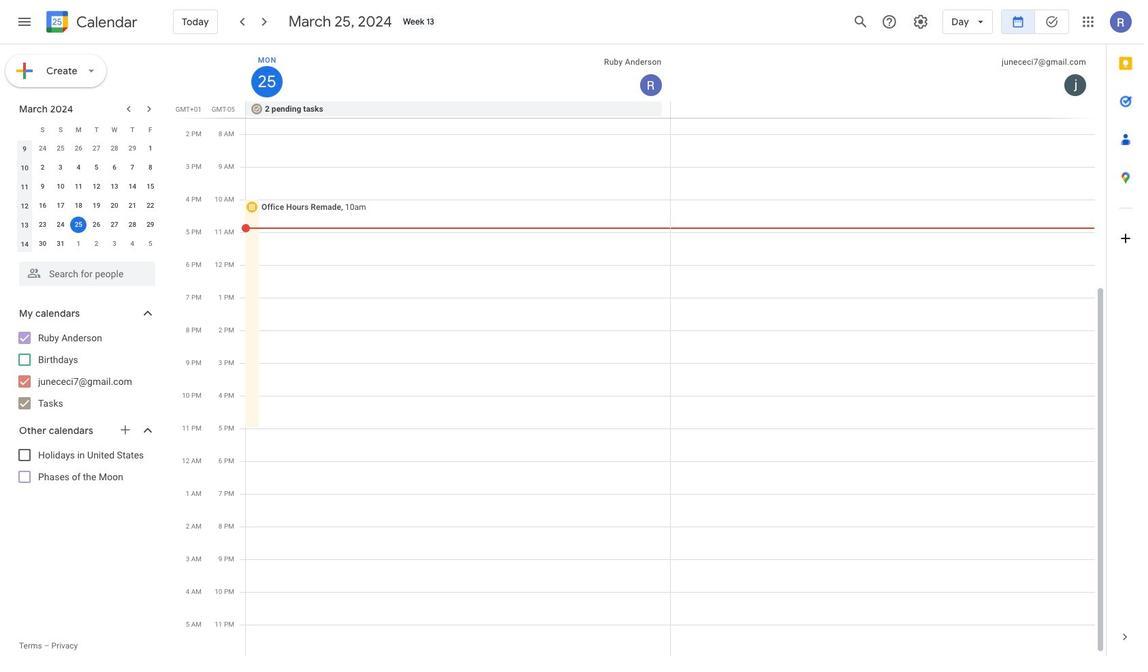 Task type: describe. For each thing, give the bounding box(es) containing it.
4 element
[[70, 159, 87, 176]]

30 element
[[34, 236, 51, 252]]

15 element
[[142, 179, 159, 195]]

april 2 element
[[88, 236, 105, 252]]

21 element
[[124, 198, 141, 214]]

2 element
[[34, 159, 51, 176]]

row group inside march 2024 grid
[[16, 139, 159, 253]]

24 element
[[52, 217, 69, 233]]

february 27 element
[[88, 140, 105, 157]]

Search for people text field
[[27, 262, 147, 286]]

february 26 element
[[70, 140, 87, 157]]

1 horizontal spatial column header
[[246, 44, 671, 102]]

monday, march 25, today element
[[251, 66, 283, 97]]

other calendars list
[[3, 444, 169, 488]]

february 28 element
[[106, 140, 123, 157]]

calendar element
[[44, 8, 138, 38]]

6 element
[[106, 159, 123, 176]]

settings menu image
[[913, 14, 930, 30]]



Task type: vqa. For each thing, say whether or not it's contained in the screenshot.
Automatically add Google Meet video conferences to events I create
no



Task type: locate. For each thing, give the bounding box(es) containing it.
april 1 element
[[70, 236, 87, 252]]

february 29 element
[[124, 140, 141, 157]]

26 element
[[88, 217, 105, 233]]

17 element
[[52, 198, 69, 214]]

12 element
[[88, 179, 105, 195]]

25, today element
[[70, 217, 87, 233]]

february 24 element
[[34, 140, 51, 157]]

february 25 element
[[52, 140, 69, 157]]

row
[[240, 102, 1107, 118], [16, 120, 159, 139], [16, 139, 159, 158], [16, 158, 159, 177], [16, 177, 159, 196], [16, 196, 159, 215], [16, 215, 159, 234], [16, 234, 159, 253]]

11 element
[[70, 179, 87, 195]]

april 5 element
[[142, 236, 159, 252]]

None search field
[[0, 256, 169, 286]]

10 element
[[52, 179, 69, 195]]

main drawer image
[[16, 14, 33, 30]]

1 element
[[142, 140, 159, 157]]

column header inside march 2024 grid
[[16, 120, 34, 139]]

20 element
[[106, 198, 123, 214]]

heading
[[74, 14, 138, 30]]

heading inside calendar "element"
[[74, 14, 138, 30]]

grid
[[174, 44, 1107, 656]]

29 element
[[142, 217, 159, 233]]

3 element
[[52, 159, 69, 176]]

column header
[[246, 44, 671, 102], [16, 120, 34, 139]]

my calendars list
[[3, 327, 169, 414]]

cell inside march 2024 grid
[[70, 215, 88, 234]]

april 4 element
[[124, 236, 141, 252]]

add other calendars image
[[119, 423, 132, 437]]

1 vertical spatial column header
[[16, 120, 34, 139]]

7 element
[[124, 159, 141, 176]]

5 element
[[88, 159, 105, 176]]

april 3 element
[[106, 236, 123, 252]]

9 element
[[34, 179, 51, 195]]

row group
[[16, 139, 159, 253]]

23 element
[[34, 217, 51, 233]]

0 vertical spatial column header
[[246, 44, 671, 102]]

19 element
[[88, 198, 105, 214]]

16 element
[[34, 198, 51, 214]]

28 element
[[124, 217, 141, 233]]

27 element
[[106, 217, 123, 233]]

31 element
[[52, 236, 69, 252]]

18 element
[[70, 198, 87, 214]]

cell
[[70, 215, 88, 234]]

22 element
[[142, 198, 159, 214]]

8 element
[[142, 159, 159, 176]]

14 element
[[124, 179, 141, 195]]

march 2024 grid
[[13, 120, 159, 253]]

tab list
[[1107, 44, 1145, 618]]

0 horizontal spatial column header
[[16, 120, 34, 139]]

13 element
[[106, 179, 123, 195]]



